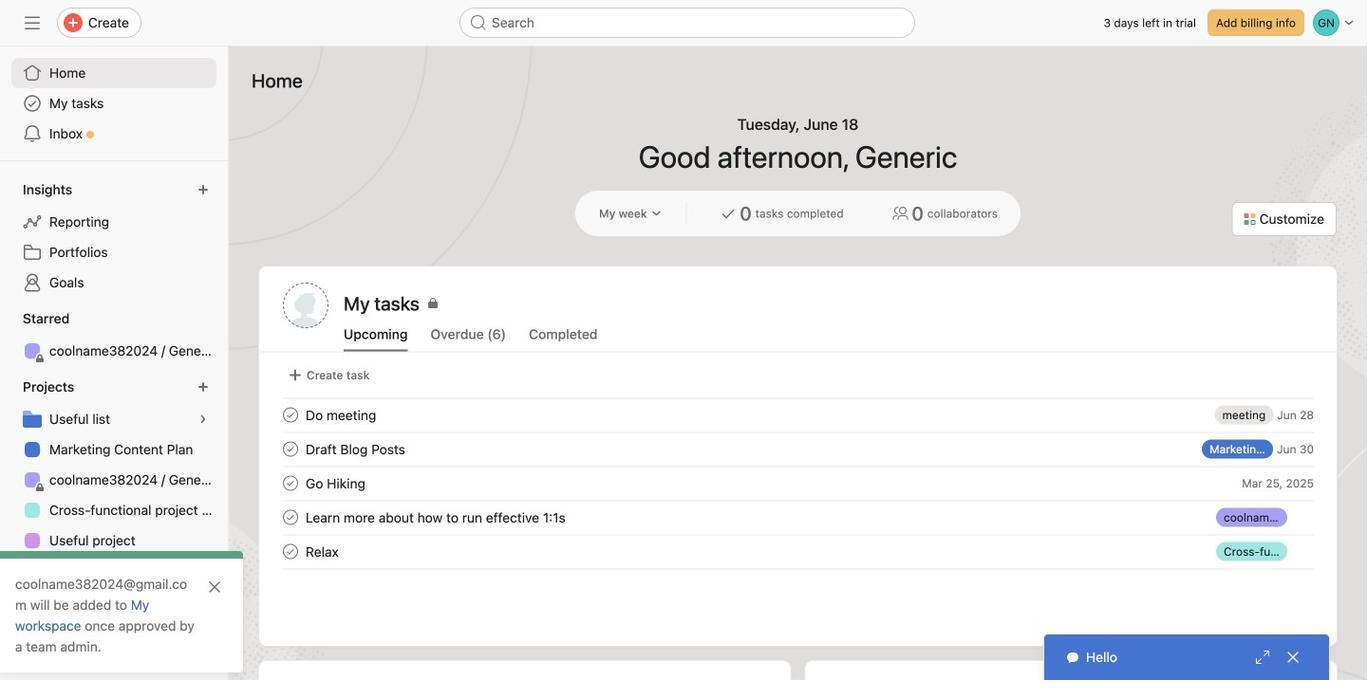 Task type: vqa. For each thing, say whether or not it's contained in the screenshot.
'Starred' element at the left
yes



Task type: describe. For each thing, give the bounding box(es) containing it.
1 vertical spatial close image
[[1286, 651, 1301, 666]]

2 mark complete checkbox from the top
[[279, 541, 302, 564]]

add profile photo image
[[283, 283, 329, 329]]

4 list item from the top
[[260, 501, 1337, 535]]

5 list item from the top
[[260, 535, 1337, 569]]

projects element
[[0, 370, 228, 560]]

mark complete image for 2nd mark complete option from the bottom
[[279, 473, 302, 495]]

1 mark complete checkbox from the top
[[279, 438, 302, 461]]

insights element
[[0, 173, 228, 302]]

2 mark complete checkbox from the top
[[279, 473, 302, 495]]

1 list item from the top
[[260, 398, 1337, 433]]

mark complete image for second mark complete checkbox from the bottom
[[279, 438, 302, 461]]



Task type: locate. For each thing, give the bounding box(es) containing it.
2 list item from the top
[[260, 433, 1337, 467]]

Mark complete checkbox
[[279, 404, 302, 427], [279, 473, 302, 495], [279, 507, 302, 529]]

expand hello image
[[1256, 651, 1271, 666]]

1 vertical spatial mark complete image
[[279, 438, 302, 461]]

2 mark complete image from the top
[[279, 438, 302, 461]]

1 mark complete checkbox from the top
[[279, 404, 302, 427]]

1 horizontal spatial close image
[[1286, 651, 1301, 666]]

0 vertical spatial close image
[[207, 580, 222, 596]]

close image
[[207, 580, 222, 596], [1286, 651, 1301, 666]]

0 vertical spatial mark complete image
[[279, 473, 302, 495]]

mark complete image for second mark complete checkbox from the top of the page
[[279, 541, 302, 564]]

Mark complete checkbox
[[279, 438, 302, 461], [279, 541, 302, 564]]

1 vertical spatial mark complete image
[[279, 507, 302, 529]]

1 vertical spatial mark complete checkbox
[[279, 541, 302, 564]]

3 mark complete image from the top
[[279, 541, 302, 564]]

0 horizontal spatial close image
[[207, 580, 222, 596]]

new insights image
[[198, 184, 209, 196]]

0 vertical spatial mark complete image
[[279, 404, 302, 427]]

mark complete image for third mark complete option from the bottom of the page
[[279, 404, 302, 427]]

hide sidebar image
[[25, 15, 40, 30]]

0 vertical spatial mark complete checkbox
[[279, 438, 302, 461]]

2 vertical spatial mark complete image
[[279, 541, 302, 564]]

starred element
[[0, 302, 228, 370]]

3 mark complete checkbox from the top
[[279, 507, 302, 529]]

1 vertical spatial mark complete checkbox
[[279, 473, 302, 495]]

list item
[[260, 398, 1337, 433], [260, 433, 1337, 467], [260, 467, 1337, 501], [260, 501, 1337, 535], [260, 535, 1337, 569]]

2 mark complete image from the top
[[279, 507, 302, 529]]

mark complete image
[[279, 404, 302, 427], [279, 438, 302, 461], [279, 541, 302, 564]]

mark complete image for third mark complete option
[[279, 507, 302, 529]]

0 vertical spatial mark complete checkbox
[[279, 404, 302, 427]]

global element
[[0, 47, 228, 161]]

see details, useful list image
[[198, 414, 209, 425]]

mark complete image
[[279, 473, 302, 495], [279, 507, 302, 529]]

1 mark complete image from the top
[[279, 404, 302, 427]]

list box
[[460, 8, 916, 38]]

2 vertical spatial mark complete checkbox
[[279, 507, 302, 529]]

1 mark complete image from the top
[[279, 473, 302, 495]]

3 list item from the top
[[260, 467, 1337, 501]]

new project or portfolio image
[[198, 382, 209, 393]]



